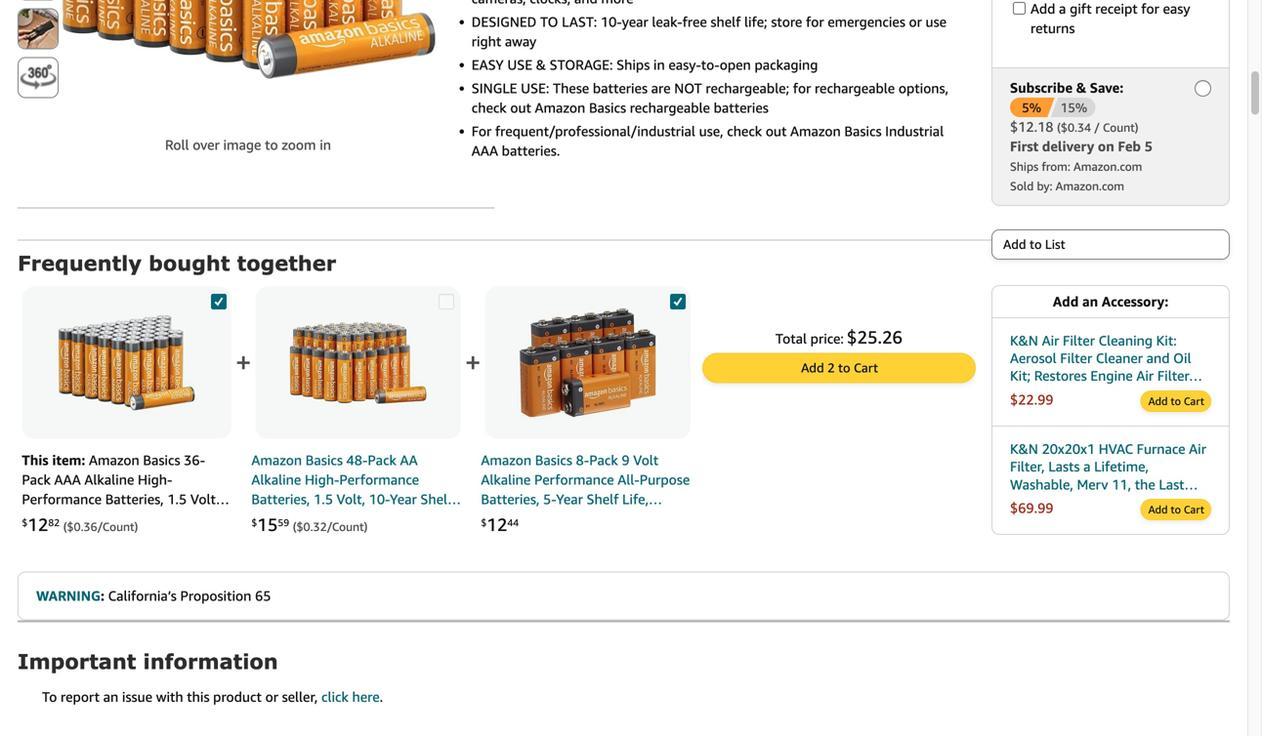 Task type: vqa. For each thing, say whether or not it's contained in the screenshot.
ROLL OVER IMAGE TO ZOOM IN
yes



Task type: locate. For each thing, give the bounding box(es) containing it.
1.5 down 36-
[[167, 492, 187, 508]]

feb
[[1118, 138, 1141, 154]]

life inside 'amazon basics 36- pack aaa alkaline high- performance batteries, 1.5 volt, 10-year shelf life'
[[109, 511, 132, 527]]

1 vertical spatial ships
[[1010, 160, 1039, 173]]

year inside amazon basics 48-pack aa alkaline high-performance batteries, 1.5 volt, 10-year shelf life $ 15 59 ($0.32/count)
[[390, 492, 417, 508]]

rechargeable;
[[706, 80, 790, 96]]

2 horizontal spatial $
[[481, 517, 487, 529]]

$ left 82
[[22, 517, 28, 529]]

add up returns
[[1031, 0, 1056, 16]]

basics left 48-
[[306, 452, 343, 469]]

1 checkbox image from the left
[[211, 294, 227, 310]]

2 vertical spatial air
[[1189, 441, 1207, 457]]

1 horizontal spatial year
[[390, 492, 417, 508]]

0 horizontal spatial high-
[[138, 472, 172, 488]]

shelf for 12
[[587, 492, 619, 508]]

44
[[508, 517, 519, 529]]

0 vertical spatial 10-
[[601, 14, 622, 30]]

ships up sold
[[1010, 160, 1039, 173]]

basics left 36-
[[143, 452, 180, 469]]

subscribe & save:
[[1010, 79, 1124, 96]]

1.5 up ($0.32/count)
[[314, 492, 333, 508]]

batteries, up ($0.36/count)
[[105, 492, 164, 508]]

& up 15%
[[1077, 79, 1087, 96]]

0 vertical spatial cart
[[854, 361, 878, 376]]

0 horizontal spatial checkbox image
[[211, 294, 227, 310]]

amazon
[[535, 100, 586, 116], [791, 123, 841, 139], [89, 452, 140, 469], [252, 452, 302, 469], [481, 452, 532, 469]]

10- inside amazon basics 48-pack aa alkaline high-performance batteries, 1.5 volt, 10-year shelf life $ 15 59 ($0.32/count)
[[369, 492, 390, 508]]

away
[[505, 33, 537, 49]]

rechargeable down the emergencies
[[815, 80, 895, 96]]

1 vertical spatial add to cart
[[1149, 504, 1205, 516]]

0 horizontal spatial ships
[[617, 57, 650, 73]]

total
[[776, 331, 807, 347]]

air down and
[[1137, 368, 1154, 384]]

0 horizontal spatial batteries
[[593, 80, 648, 96]]

last…
[[1159, 477, 1199, 493]]

for left the easy
[[1142, 0, 1160, 16]]

checkbox image
[[211, 294, 227, 310], [439, 294, 454, 310]]

3 $ from the left
[[481, 517, 487, 529]]

life;
[[745, 14, 768, 30]]

check
[[472, 100, 507, 116], [727, 123, 762, 139]]

high- for 36-
[[138, 472, 172, 488]]

performance up 82
[[22, 492, 102, 508]]

k&n inside k&n air filter cleaning kit: aerosol filter cleaner and oil kit; restores engine air filter…
[[1010, 333, 1039, 349]]

life for amazon basics 36- pack aaa alkaline high- performance batteries, 1.5 volt, 10-year shelf life
[[109, 511, 132, 527]]

amazon up 59
[[252, 452, 302, 469]]

0 vertical spatial filter
[[1063, 333, 1095, 349]]

0 horizontal spatial rechargeable
[[630, 100, 710, 116]]

amazon down these
[[535, 100, 586, 116]]

0 horizontal spatial 1.5
[[167, 492, 187, 508]]

2 $ from the left
[[252, 517, 257, 529]]

0 vertical spatial an
[[1083, 293, 1099, 310]]

together
[[237, 251, 336, 276]]

1 batteries, from the left
[[105, 492, 164, 508]]

0 vertical spatial ships
[[617, 57, 650, 73]]

& right use
[[536, 57, 546, 73]]

0 horizontal spatial pack
[[22, 472, 51, 488]]

1 vertical spatial check
[[727, 123, 762, 139]]

cart down $25.26
[[854, 361, 878, 376]]

leak-
[[652, 14, 683, 30]]

2 horizontal spatial performance
[[535, 472, 614, 488]]

1 vertical spatial aaa
[[54, 472, 81, 488]]

1 horizontal spatial alkaline
[[252, 472, 301, 488]]

1.5 inside amazon basics 48-pack aa alkaline high-performance batteries, 1.5 volt, 10-year shelf life $ 15 59 ($0.32/count)
[[314, 492, 333, 508]]

amazon basics 8-pack 9 volt alkaline performance all-purpose batteries, 5-year shelf life, packaging may vary $ 12 44
[[481, 452, 690, 535]]

rechargeable down are
[[630, 100, 710, 116]]

aaa down for
[[472, 143, 498, 159]]

3 alkaline from the left
[[481, 472, 531, 488]]

for
[[1142, 0, 1160, 16], [806, 14, 824, 30], [793, 80, 811, 96]]

over
[[193, 137, 220, 153]]

basics inside amazon basics 48-pack aa alkaline high-performance batteries, 1.5 volt, 10-year shelf life $ 15 59 ($0.32/count)
[[306, 452, 343, 469]]

washable,
[[1010, 477, 1074, 493]]

1 $ from the left
[[22, 517, 28, 529]]

1 vertical spatial a
[[1084, 459, 1091, 475]]

Add to List radio
[[992, 229, 1230, 260]]

1 horizontal spatial an
[[1083, 293, 1099, 310]]

not
[[675, 80, 702, 96]]

to
[[540, 14, 559, 30]]

air inside k&n 20x20x1 hvac furnace air filter, lasts a lifetime, washable, merv 11, the last…
[[1189, 441, 1207, 457]]

add down filter…
[[1149, 395, 1168, 408]]

2 + from the left
[[465, 346, 481, 379]]

0 vertical spatial batteries
[[593, 80, 648, 96]]

pack left 9
[[589, 452, 618, 469]]

click here link
[[322, 689, 380, 706]]

1 add to cart from the top
[[1149, 395, 1205, 408]]

0 vertical spatial aaa
[[472, 143, 498, 159]]

high- up ($0.36/count)
[[138, 472, 172, 488]]

10- inside 'amazon basics 36- pack aaa alkaline high- performance batteries, 1.5 volt, 10-year shelf life'
[[22, 511, 43, 527]]

performance down 48-
[[340, 472, 419, 488]]

amazon.com down from:
[[1056, 179, 1125, 193]]

performance inside amazon basics 8-pack 9 volt alkaline performance all-purpose batteries, 5-year shelf life, packaging may vary $ 12 44
[[535, 472, 614, 488]]

2 vertical spatial 10-
[[22, 511, 43, 527]]

performance for 12
[[535, 472, 614, 488]]

volt, down 36-
[[190, 492, 219, 508]]

1.5 inside 'amazon basics 36- pack aaa alkaline high- performance batteries, 1.5 volt, 10-year shelf life'
[[167, 492, 187, 508]]

1 horizontal spatial 12
[[487, 514, 508, 535]]

or
[[909, 14, 922, 30], [265, 689, 278, 706]]

year inside amazon basics 8-pack 9 volt alkaline performance all-purpose batteries, 5-year shelf life, packaging may vary $ 12 44
[[556, 492, 583, 508]]

9
[[622, 452, 630, 469]]

life left 59
[[252, 511, 275, 527]]

0 horizontal spatial shelf
[[73, 511, 106, 527]]

2 vertical spatial cart
[[1184, 504, 1205, 516]]

alkaline down item:
[[84, 472, 134, 488]]

for
[[472, 123, 492, 139]]

amazon inside amazon basics 48-pack aa alkaline high-performance batteries, 1.5 volt, 10-year shelf life $ 15 59 ($0.32/count)
[[252, 452, 302, 469]]

and
[[1147, 350, 1170, 366]]

checkbox image for 12
[[211, 294, 227, 310]]

$22.99
[[1010, 392, 1054, 408]]

aaa down item:
[[54, 472, 81, 488]]

1 horizontal spatial checkbox image
[[439, 294, 454, 310]]

an left 'accessory:'
[[1083, 293, 1099, 310]]

$25.26
[[847, 327, 903, 348]]

2 horizontal spatial air
[[1189, 441, 1207, 457]]

volt, for 48-
[[337, 492, 365, 508]]

item:
[[52, 452, 85, 469]]

batteries,
[[105, 492, 164, 508], [252, 492, 310, 508], [481, 492, 540, 508]]

1 vertical spatial an
[[103, 689, 118, 706]]

k&n
[[1010, 333, 1039, 349], [1010, 441, 1039, 457]]

2 volt, from the left
[[337, 492, 365, 508]]

roll
[[165, 137, 189, 153]]

0 horizontal spatial +
[[236, 346, 252, 379]]

an
[[1083, 293, 1099, 310], [103, 689, 118, 706]]

year for 12
[[556, 492, 583, 508]]

amazon basics 48-pack aa alkaline high-performance batteries, 1.5 volt, 10-year shelf life $ 15 59 ($0.32/count)
[[252, 452, 453, 535]]

year
[[622, 14, 649, 30]]

high- inside 'amazon basics 36- pack aaa alkaline high- performance batteries, 1.5 volt, 10-year shelf life'
[[138, 472, 172, 488]]

high-
[[138, 472, 172, 488], [305, 472, 340, 488]]

pack
[[368, 452, 397, 469], [589, 452, 618, 469], [22, 472, 51, 488]]

batteries, inside amazon basics 48-pack aa alkaline high-performance batteries, 1.5 volt, 10-year shelf life $ 15 59 ($0.32/count)
[[252, 492, 310, 508]]

engine
[[1091, 368, 1133, 384]]

in up are
[[654, 57, 665, 73]]

batteries, up packaging
[[481, 492, 540, 508]]

0 vertical spatial in
[[654, 57, 665, 73]]

1 horizontal spatial volt,
[[337, 492, 365, 508]]

1 volt, from the left
[[190, 492, 219, 508]]

amazon down packaging on the top of the page
[[791, 123, 841, 139]]

alkaline up packaging
[[481, 472, 531, 488]]

volt, inside 'amazon basics 36- pack aaa alkaline high- performance batteries, 1.5 volt, 10-year shelf life'
[[190, 492, 219, 508]]

Add 2 to Cart submit
[[704, 354, 975, 383]]

shelf inside amazon basics 48-pack aa alkaline high-performance batteries, 1.5 volt, 10-year shelf life $ 15 59 ($0.32/count)
[[421, 492, 453, 508]]

shelf for ($0.32/count)
[[421, 492, 453, 508]]

year up the may
[[556, 492, 583, 508]]

1 vertical spatial 10-
[[369, 492, 390, 508]]

year down aa
[[390, 492, 417, 508]]

1 horizontal spatial aaa
[[472, 143, 498, 159]]

add down list
[[1053, 293, 1079, 310]]

by:
[[1037, 179, 1053, 193]]

amazon for amazon basics 36- pack aaa alkaline high- performance batteries, 1.5 volt, 10-year shelf life
[[89, 452, 140, 469]]

12 left the may
[[487, 514, 508, 535]]

2 1.5 from the left
[[314, 492, 333, 508]]

0 vertical spatial check
[[472, 100, 507, 116]]

1 vertical spatial or
[[265, 689, 278, 706]]

1 horizontal spatial 10-
[[369, 492, 390, 508]]

0 horizontal spatial a
[[1059, 0, 1067, 16]]

0 vertical spatial add to cart
[[1149, 395, 1205, 408]]

ships
[[617, 57, 650, 73], [1010, 160, 1039, 173]]

add inside add a gift receipt for easy returns
[[1031, 0, 1056, 16]]

amazon.com down on
[[1074, 160, 1143, 173]]

add down the
[[1149, 504, 1168, 516]]

1 vertical spatial batteries
[[714, 100, 769, 116]]

year down this item:
[[43, 511, 70, 527]]

add to cart submit down last…
[[1142, 500, 1211, 520]]

1 1.5 from the left
[[167, 492, 187, 508]]

0 horizontal spatial in
[[320, 137, 331, 153]]

add to cart down filter…
[[1149, 395, 1205, 408]]

add an accessory:
[[1053, 293, 1169, 310]]

radio inactive image
[[1195, 80, 1212, 97]]

0 horizontal spatial batteries,
[[105, 492, 164, 508]]

add to cart for air
[[1149, 395, 1205, 408]]

pack inside amazon basics 48-pack aa alkaline high-performance batteries, 1.5 volt, 10-year shelf life $ 15 59 ($0.32/count)
[[368, 452, 397, 469]]

15
[[257, 514, 278, 535]]

add to cart for last…
[[1149, 504, 1205, 516]]

alkaline up 59
[[252, 472, 301, 488]]

shelf
[[421, 492, 453, 508], [587, 492, 619, 508], [73, 511, 106, 527]]

alkaline inside amazon basics 48-pack aa alkaline high-performance batteries, 1.5 volt, 10-year shelf life $ 15 59 ($0.32/count)
[[252, 472, 301, 488]]

ships inside designed to last: 10-year leak-free shelf life; store for emergencies or use right away easy use & storage: ships in easy-to-open packaging single use: these batteries are not rechargeable; for rechargeable options, check out amazon basics rechargeable batteries for frequent/professional/industrial use, check out amazon basics industrial aaa batteries.
[[617, 57, 650, 73]]

amazon right item:
[[89, 452, 140, 469]]

life right 82
[[109, 511, 132, 527]]

single
[[472, 80, 517, 96]]

gift
[[1070, 0, 1092, 16]]

0 horizontal spatial 10-
[[22, 511, 43, 527]]

performance
[[340, 472, 419, 488], [535, 472, 614, 488], [22, 492, 102, 508]]

amazon inside amazon basics 8-pack 9 volt alkaline performance all-purpose batteries, 5-year shelf life, packaging may vary $ 12 44
[[481, 452, 532, 469]]

sold
[[1010, 179, 1034, 193]]

a left gift
[[1059, 0, 1067, 16]]

2 horizontal spatial batteries,
[[481, 492, 540, 508]]

pack inside amazon basics 8-pack 9 volt alkaline performance all-purpose batteries, 5-year shelf life, packaging may vary $ 12 44
[[589, 452, 618, 469]]

1 horizontal spatial out
[[766, 123, 787, 139]]

list
[[1046, 237, 1066, 252]]

to
[[265, 137, 278, 153], [1030, 237, 1042, 252], [839, 361, 851, 376], [1171, 395, 1182, 408], [1171, 504, 1182, 516]]

to report an issue with this product or seller, click here .
[[42, 689, 383, 706]]

2 12 from the left
[[487, 514, 508, 535]]

an left issue
[[103, 689, 118, 706]]

batteries down rechargeable;
[[714, 100, 769, 116]]

2 add to cart from the top
[[1149, 504, 1205, 516]]

0 vertical spatial &
[[536, 57, 546, 73]]

for inside add a gift receipt for easy returns
[[1142, 0, 1160, 16]]

0 horizontal spatial performance
[[22, 492, 102, 508]]

20x20x1
[[1042, 441, 1096, 457]]

cleaner
[[1096, 350, 1143, 366]]

amazon basics 48-pack aa alkaline high-performance batteries, 1.5 volt, 10-year shelf life link
[[252, 451, 461, 527]]

3 batteries, from the left
[[481, 492, 540, 508]]

1 horizontal spatial in
[[654, 57, 665, 73]]

filter…
[[1158, 368, 1203, 384]]

or left seller, at the left
[[265, 689, 278, 706]]

in right zoom
[[320, 137, 331, 153]]

0 vertical spatial a
[[1059, 0, 1067, 16]]

2 horizontal spatial shelf
[[587, 492, 619, 508]]

1 life from the left
[[109, 511, 132, 527]]

12 left ($0.36/count)
[[28, 514, 48, 535]]

1 high- from the left
[[138, 472, 172, 488]]

in inside designed to last: 10-year leak-free shelf life; store for emergencies or use right away easy use & storage: ships in easy-to-open packaging single use: these batteries are not rechargeable; for rechargeable options, check out amazon basics rechargeable batteries for frequent/professional/industrial use, check out amazon basics industrial aaa batteries.
[[654, 57, 665, 73]]

zoom
[[282, 137, 316, 153]]

to
[[42, 689, 57, 706]]

add to cart submit down filter…
[[1142, 392, 1211, 411]]

add to cart down last…
[[1149, 504, 1205, 516]]

air right furnace
[[1189, 441, 1207, 457]]

1 horizontal spatial batteries,
[[252, 492, 310, 508]]

high- for 48-
[[305, 472, 340, 488]]

0 horizontal spatial alkaline
[[84, 472, 134, 488]]

cleaning
[[1099, 333, 1153, 349]]

a up merv
[[1084, 459, 1091, 475]]

batteries left are
[[593, 80, 648, 96]]

basics inside amazon basics 8-pack 9 volt alkaline performance all-purpose batteries, 5-year shelf life, packaging may vary $ 12 44
[[535, 452, 573, 469]]

2 horizontal spatial alkaline
[[481, 472, 531, 488]]

amazon inside 'amazon basics 36- pack aaa alkaline high- performance batteries, 1.5 volt, 10-year shelf life'
[[89, 452, 140, 469]]

add
[[1031, 0, 1056, 16], [1004, 237, 1027, 252], [1053, 293, 1079, 310], [801, 361, 824, 376], [1149, 395, 1168, 408], [1149, 504, 1168, 516]]

:
[[101, 588, 105, 604]]

0 vertical spatial amazon.com
[[1074, 160, 1143, 173]]

shelf inside amazon basics 8-pack 9 volt alkaline performance all-purpose batteries, 5-year shelf life, packaging may vary $ 12 44
[[587, 492, 619, 508]]

$ left '44'
[[481, 517, 487, 529]]

packaging
[[481, 511, 545, 527]]

0 horizontal spatial $
[[22, 517, 28, 529]]

these
[[553, 80, 589, 96]]

add left list
[[1004, 237, 1027, 252]]

alkaline inside amazon basics 8-pack 9 volt alkaline performance all-purpose batteries, 5-year shelf life, packaging may vary $ 12 44
[[481, 472, 531, 488]]

0 horizontal spatial out
[[510, 100, 532, 116]]

all-
[[618, 472, 640, 488]]

or left use on the right top of the page
[[909, 14, 922, 30]]

performance down 8-
[[535, 472, 614, 488]]

None submit
[[19, 9, 58, 48], [19, 58, 58, 97], [19, 9, 58, 48], [19, 58, 58, 97]]

2 horizontal spatial year
[[556, 492, 583, 508]]

1 horizontal spatial pack
[[368, 452, 397, 469]]

1 horizontal spatial +
[[465, 346, 481, 379]]

10- for amazon basics 48-pack aa alkaline high-performance batteries, 1.5 volt, 10-year shelf life $ 15 59 ($0.32/count)
[[369, 492, 390, 508]]

2 checkbox image from the left
[[439, 294, 454, 310]]

2 horizontal spatial 10-
[[601, 14, 622, 30]]

out down use:
[[510, 100, 532, 116]]

performance inside amazon basics 48-pack aa alkaline high-performance batteries, 1.5 volt, 10-year shelf life $ 15 59 ($0.32/count)
[[340, 472, 419, 488]]

batteries, up 59
[[252, 492, 310, 508]]

basics for amazon basics 8-pack 9 volt alkaline performance all-purpose batteries, 5-year shelf life, packaging may vary $ 12 44
[[535, 452, 573, 469]]

life inside amazon basics 48-pack aa alkaline high-performance batteries, 1.5 volt, 10-year shelf life $ 15 59 ($0.32/count)
[[252, 511, 275, 527]]

cart
[[854, 361, 878, 376], [1184, 395, 1205, 408], [1184, 504, 1205, 516]]

12 inside amazon basics 8-pack 9 volt alkaline performance all-purpose batteries, 5-year shelf life, packaging may vary $ 12 44
[[487, 514, 508, 535]]

0 horizontal spatial &
[[536, 57, 546, 73]]

click
[[322, 689, 349, 706]]

1 12 from the left
[[28, 514, 48, 535]]

2 horizontal spatial pack
[[589, 452, 618, 469]]

volt,
[[190, 492, 219, 508], [337, 492, 365, 508]]

amazon basics 36-pack aaa alkaline high-performance batteries, 1.5 volt, 10-year shelf life image
[[61, 0, 436, 79], [58, 295, 195, 431]]

first
[[1010, 138, 1039, 154]]

1.5 for 36-
[[167, 492, 187, 508]]

$12.18
[[1010, 119, 1054, 135]]

from:
[[1042, 160, 1071, 173]]

add left 2
[[801, 361, 824, 376]]

k&n inside k&n 20x20x1 hvac furnace air filter, lasts a lifetime, washable, merv 11, the last…
[[1010, 441, 1039, 457]]

1.5 for 48-
[[314, 492, 333, 508]]

amazon for amazon basics 48-pack aa alkaline high-performance batteries, 1.5 volt, 10-year shelf life $ 15 59 ($0.32/count)
[[252, 452, 302, 469]]

batteries, for 48-
[[252, 492, 310, 508]]

volt, inside amazon basics 48-pack aa alkaline high-performance batteries, 1.5 volt, 10-year shelf life $ 15 59 ($0.32/count)
[[337, 492, 365, 508]]

alkaline inside 'amazon basics 36- pack aaa alkaline high- performance batteries, 1.5 volt, 10-year shelf life'
[[84, 472, 134, 488]]

1 vertical spatial air
[[1137, 368, 1154, 384]]

($0.32/count)
[[293, 520, 368, 534]]

1 horizontal spatial or
[[909, 14, 922, 30]]

image
[[223, 137, 261, 153]]

volt, for 36-
[[190, 492, 219, 508]]

0 vertical spatial add to cart submit
[[1142, 392, 1211, 411]]

2 k&n from the top
[[1010, 441, 1039, 457]]

2 batteries, from the left
[[252, 492, 310, 508]]

high- up ($0.32/count)
[[305, 472, 340, 488]]

&
[[536, 57, 546, 73], [1077, 79, 1087, 96]]

check down single
[[472, 100, 507, 116]]

amazon up packaging
[[481, 452, 532, 469]]

$ left 59
[[252, 517, 257, 529]]

0 horizontal spatial year
[[43, 511, 70, 527]]

0 horizontal spatial check
[[472, 100, 507, 116]]

0 horizontal spatial volt,
[[190, 492, 219, 508]]

kit:
[[1157, 333, 1177, 349]]

1 add to cart submit from the top
[[1142, 392, 1211, 411]]

2 add to cart submit from the top
[[1142, 500, 1211, 520]]

out down rechargeable;
[[766, 123, 787, 139]]

add for add to cart submit associated with air
[[1149, 395, 1168, 408]]

cart down filter…
[[1184, 395, 1205, 408]]

1 horizontal spatial rechargeable
[[815, 80, 895, 96]]

volt, up ($0.32/count)
[[337, 492, 365, 508]]

0 vertical spatial rechargeable
[[815, 80, 895, 96]]

pack down this
[[22, 472, 51, 488]]

basics left 8-
[[535, 452, 573, 469]]

1 + from the left
[[236, 346, 252, 379]]

0 vertical spatial or
[[909, 14, 922, 30]]

1 alkaline from the left
[[84, 472, 134, 488]]

1 horizontal spatial $
[[252, 517, 257, 529]]

add inside the add to list link
[[1004, 237, 1027, 252]]

store
[[771, 14, 803, 30]]

0 horizontal spatial aaa
[[54, 472, 81, 488]]

Add to Cart submit
[[1142, 392, 1211, 411], [1142, 500, 1211, 520]]

to left list
[[1030, 237, 1042, 252]]

check right use,
[[727, 123, 762, 139]]

2 high- from the left
[[305, 472, 340, 488]]

1 vertical spatial rechargeable
[[630, 100, 710, 116]]

batteries, inside 'amazon basics 36- pack aaa alkaline high- performance batteries, 1.5 volt, 10-year shelf life'
[[105, 492, 164, 508]]

add 2 to cart
[[801, 361, 878, 376]]

0 horizontal spatial 12
[[28, 514, 48, 535]]

important
[[18, 649, 136, 674]]

or inside designed to last: 10-year leak-free shelf life; store for emergencies or use right away easy use & storage: ships in easy-to-open packaging single use: these batteries are not rechargeable; for rechargeable options, check out amazon basics rechargeable batteries for frequent/professional/industrial use, check out amazon basics industrial aaa batteries.
[[909, 14, 922, 30]]

pack left aa
[[368, 452, 397, 469]]

air
[[1042, 333, 1060, 349], [1137, 368, 1154, 384], [1189, 441, 1207, 457]]

1 horizontal spatial life
[[252, 511, 275, 527]]

with
[[156, 689, 183, 706]]

performance inside 'amazon basics 36- pack aaa alkaline high- performance batteries, 1.5 volt, 10-year shelf life'
[[22, 492, 102, 508]]

$12.18 ( $0.34 / count) first delivery on feb 5 ships from: amazon.com sold by: amazon.com
[[1010, 119, 1153, 193]]

k&n up filter,
[[1010, 441, 1039, 457]]

air up aerosol
[[1042, 333, 1060, 349]]

open
[[720, 57, 751, 73]]

life
[[109, 511, 132, 527], [252, 511, 275, 527]]

add for "add a gift receipt for easy returns" checkbox
[[1031, 0, 1056, 16]]

10- inside designed to last: 10-year leak-free shelf life; store for emergencies or use right away easy use & storage: ships in easy-to-open packaging single use: these batteries are not rechargeable; for rechargeable options, check out amazon basics rechargeable batteries for frequent/professional/industrial use, check out amazon basics industrial aaa batteries.
[[601, 14, 622, 30]]

0 horizontal spatial life
[[109, 511, 132, 527]]

2 life from the left
[[252, 511, 275, 527]]

report
[[61, 689, 100, 706]]

1 horizontal spatial performance
[[340, 472, 419, 488]]

1 horizontal spatial ships
[[1010, 160, 1039, 173]]

last:
[[562, 14, 597, 30]]

furnace
[[1137, 441, 1186, 457]]

k&n air filter cleaning kit: aerosol filter cleaner and oil kit; restores engine air filter…
[[1010, 333, 1203, 384]]

10- for amazon basics 36- pack aaa alkaline high- performance batteries, 1.5 volt, 10-year shelf life
[[22, 511, 43, 527]]

add to cart submit for last…
[[1142, 500, 1211, 520]]

1 vertical spatial k&n
[[1010, 441, 1039, 457]]

for right store
[[806, 14, 824, 30]]

high- inside amazon basics 48-pack aa alkaline high-performance batteries, 1.5 volt, 10-year shelf life $ 15 59 ($0.32/count)
[[305, 472, 340, 488]]

k&n up aerosol
[[1010, 333, 1039, 349]]

ships down the year at the top of the page
[[617, 57, 650, 73]]

1 horizontal spatial shelf
[[421, 492, 453, 508]]

1 vertical spatial add to cart submit
[[1142, 500, 1211, 520]]

1 k&n from the top
[[1010, 333, 1039, 349]]

cart down last…
[[1184, 504, 1205, 516]]

basics inside 'amazon basics 36- pack aaa alkaline high- performance batteries, 1.5 volt, 10-year shelf life'
[[143, 452, 180, 469]]

0 vertical spatial k&n
[[1010, 333, 1039, 349]]

1 horizontal spatial a
[[1084, 459, 1091, 475]]

2 alkaline from the left
[[252, 472, 301, 488]]



Task type: describe. For each thing, give the bounding box(es) containing it.
add for add 2 to cart submit
[[801, 361, 824, 376]]

to down last…
[[1171, 504, 1182, 516]]

use
[[508, 57, 533, 73]]

easy
[[472, 57, 504, 73]]

easy-
[[669, 57, 701, 73]]

issue
[[122, 689, 152, 706]]

save:
[[1090, 79, 1124, 96]]

frequent/professional/industrial
[[495, 123, 696, 139]]

checkbox image for 15
[[439, 294, 454, 310]]

cart for k&n air filter cleaning kit: aerosol filter cleaner and oil kit; restores engine air filter…
[[1184, 395, 1205, 408]]

1 vertical spatial amazon basics 36-pack aaa alkaline high-performance batteries, 1.5 volt, 10-year shelf life image
[[58, 295, 195, 431]]

1 vertical spatial amazon.com
[[1056, 179, 1125, 193]]

0 horizontal spatial an
[[103, 689, 118, 706]]

k&n 20x20x1 hvac furnace air filter, lasts a lifetime, washable, merv 11, the last…
[[1010, 441, 1207, 493]]

0 horizontal spatial or
[[265, 689, 278, 706]]

hvac
[[1099, 441, 1134, 457]]

merv
[[1077, 477, 1109, 493]]

aerosol
[[1010, 350, 1057, 366]]

for down packaging on the top of the page
[[793, 80, 811, 96]]

1 vertical spatial out
[[766, 123, 787, 139]]

this
[[187, 689, 210, 706]]

use
[[926, 14, 947, 30]]

proposition
[[180, 588, 252, 604]]

product
[[213, 689, 262, 706]]

(
[[1058, 121, 1061, 134]]

0 vertical spatial amazon basics 36-pack aaa alkaline high-performance batteries, 1.5 volt, 10-year shelf life image
[[61, 0, 436, 79]]

free
[[683, 14, 707, 30]]

aaa inside designed to last: 10-year leak-free shelf life; store for emergencies or use right away easy use & storage: ships in easy-to-open packaging single use: these batteries are not rechargeable; for rechargeable options, check out amazon basics rechargeable batteries for frequent/professional/industrial use, check out amazon basics industrial aaa batteries.
[[472, 143, 498, 159]]

1 horizontal spatial batteries
[[714, 100, 769, 116]]

year inside 'amazon basics 36- pack aaa alkaline high- performance batteries, 1.5 volt, 10-year shelf life'
[[43, 511, 70, 527]]

2
[[828, 361, 835, 376]]

a inside add a gift receipt for easy returns
[[1059, 0, 1067, 16]]

a inside k&n 20x20x1 hvac furnace air filter, lasts a lifetime, washable, merv 11, the last…
[[1084, 459, 1091, 475]]

year for ($0.32/count)
[[390, 492, 417, 508]]

48-
[[346, 452, 368, 469]]

1 horizontal spatial air
[[1137, 368, 1154, 384]]

seller,
[[282, 689, 318, 706]]

alkaline for amazon basics 48-pack aa alkaline high-performance batteries, 1.5 volt, 10-year shelf life $ 15 59 ($0.32/count)
[[252, 472, 301, 488]]

use,
[[699, 123, 724, 139]]

ships inside $12.18 ( $0.34 / count) first delivery on feb 5 ships from: amazon.com sold by: amazon.com
[[1010, 160, 1039, 173]]

information
[[143, 649, 278, 674]]

59
[[278, 517, 289, 529]]

warning : california's proposition 65
[[36, 588, 271, 604]]

cart for k&n 20x20x1 hvac furnace air filter, lasts a lifetime, washable, merv 11, the last…
[[1184, 504, 1205, 516]]

65
[[255, 588, 271, 604]]

batteries, inside amazon basics 8-pack 9 volt alkaline performance all-purpose batteries, 5-year shelf life, packaging may vary $ 12 44
[[481, 492, 540, 508]]

storage:
[[550, 57, 613, 73]]

life,
[[623, 492, 649, 508]]

add to list link
[[993, 230, 1229, 259]]

restores
[[1035, 368, 1087, 384]]

to down filter…
[[1171, 395, 1182, 408]]

here
[[352, 689, 380, 706]]

add for add to cart submit related to last…
[[1149, 504, 1168, 516]]

right
[[472, 33, 502, 49]]

amazon basics 48-pack aa alkaline high-performance batteries, 1.5 volt, 10-year shelf life image
[[290, 295, 427, 431]]

11,
[[1112, 477, 1132, 493]]

36-
[[184, 452, 205, 469]]

life for amazon basics 48-pack aa alkaline high-performance batteries, 1.5 volt, 10-year shelf life $ 15 59 ($0.32/count)
[[252, 511, 275, 527]]

kit;
[[1010, 368, 1031, 384]]

($0.36/count)
[[63, 520, 138, 534]]

this item:
[[22, 452, 89, 469]]

industrial
[[886, 123, 944, 139]]

performance for ($0.32/count)
[[340, 472, 419, 488]]

frequently
[[18, 251, 142, 276]]

alkaline for amazon basics 36- pack aaa alkaline high- performance batteries, 1.5 volt, 10-year shelf life
[[84, 472, 134, 488]]

basics left industrial
[[845, 123, 882, 139]]

$ inside $ 12 82 ($0.36/count)
[[22, 517, 28, 529]]

volt
[[633, 452, 659, 469]]

warning
[[36, 588, 101, 604]]

to inside radio
[[1030, 237, 1042, 252]]

basics for amazon basics 36- pack aaa alkaline high- performance batteries, 1.5 volt, 10-year shelf life
[[143, 452, 180, 469]]

+ for 12
[[465, 346, 481, 379]]

0 vertical spatial out
[[510, 100, 532, 116]]

count)
[[1103, 121, 1139, 134]]

may
[[548, 511, 574, 527]]

to left zoom
[[265, 137, 278, 153]]

designed to last: 10-year leak-free shelf life; store for emergencies or use right away easy use & storage: ships in easy-to-open packaging single use: these batteries are not rechargeable; for rechargeable options, check out amazon basics rechargeable batteries for frequent/professional/industrial use, check out amazon basics industrial aaa batteries.
[[472, 14, 949, 159]]

designed
[[472, 14, 537, 30]]

0 vertical spatial air
[[1042, 333, 1060, 349]]

k&n for k&n air filter cleaning kit: aerosol filter cleaner and oil kit; restores engine air filter…
[[1010, 333, 1039, 349]]

$0.34
[[1061, 121, 1092, 134]]

are
[[652, 80, 671, 96]]

total price: $25.26
[[776, 327, 903, 348]]

pack inside 'amazon basics 36- pack aaa alkaline high- performance batteries, 1.5 volt, 10-year shelf life'
[[22, 472, 51, 488]]

to-
[[701, 57, 720, 73]]

warning link
[[36, 588, 101, 604]]

price:
[[811, 331, 844, 347]]

add a gift receipt for easy returns
[[1031, 0, 1191, 36]]

k&n for k&n 20x20x1 hvac furnace air filter, lasts a lifetime, washable, merv 11, the last…
[[1010, 441, 1039, 457]]

15%
[[1061, 100, 1088, 115]]

options,
[[899, 80, 949, 96]]

$ inside amazon basics 8-pack 9 volt alkaline performance all-purpose batteries, 5-year shelf life, packaging may vary $ 12 44
[[481, 517, 487, 529]]

roll over image to zoom in
[[165, 137, 331, 153]]

1 vertical spatial in
[[320, 137, 331, 153]]

oil
[[1174, 350, 1192, 366]]

to right 2
[[839, 361, 851, 376]]

aaa inside 'amazon basics 36- pack aaa alkaline high- performance batteries, 1.5 volt, 10-year shelf life'
[[54, 472, 81, 488]]

amazon basics 8-pack 9 volt alkaline performance all-purpose batteries, 5-year shelf life, packaging may vary image
[[520, 295, 656, 431]]

k&n air filter cleaning kit: aerosol filter cleaner and oil kit; restores engine air filter… link
[[1010, 332, 1212, 388]]

.
[[380, 689, 383, 706]]

5-
[[543, 492, 556, 508]]

Add a gift receipt for easy returns checkbox
[[1013, 2, 1026, 14]]

california's
[[108, 588, 177, 604]]

1 vertical spatial filter
[[1061, 350, 1093, 366]]

add to list
[[1004, 237, 1066, 252]]

easy
[[1163, 0, 1191, 16]]

shelf inside 'amazon basics 36- pack aaa alkaline high- performance batteries, 1.5 volt, 10-year shelf life'
[[73, 511, 106, 527]]

filter,
[[1010, 459, 1045, 475]]

add to cart submit for air
[[1142, 392, 1211, 411]]

82
[[48, 517, 60, 529]]

accessory:
[[1102, 293, 1169, 310]]

1 vertical spatial &
[[1077, 79, 1087, 96]]

packaging
[[755, 57, 818, 73]]

pack for 12
[[589, 452, 618, 469]]

batteries, for 36-
[[105, 492, 164, 508]]

basics for amazon basics 48-pack aa alkaline high-performance batteries, 1.5 volt, 10-year shelf life $ 15 59 ($0.32/count)
[[306, 452, 343, 469]]

pack for ($0.32/count)
[[368, 452, 397, 469]]

important information
[[18, 649, 278, 674]]

amazon basics 36- pack aaa alkaline high- performance batteries, 1.5 volt, 10-year shelf life
[[22, 452, 219, 527]]

& inside designed to last: 10-year leak-free shelf life; store for emergencies or use right away easy use & storage: ships in easy-to-open packaging single use: these batteries are not rechargeable; for rechargeable options, check out amazon basics rechargeable batteries for frequent/professional/industrial use, check out amazon basics industrial aaa batteries.
[[536, 57, 546, 73]]

$ inside amazon basics 48-pack aa alkaline high-performance batteries, 1.5 volt, 10-year shelf life $ 15 59 ($0.32/count)
[[252, 517, 257, 529]]

this
[[22, 452, 49, 469]]

+ for ($0.32/count)
[[236, 346, 252, 379]]

5%
[[1022, 100, 1042, 115]]

$ 12 82 ($0.36/count)
[[22, 514, 138, 535]]

5
[[1145, 138, 1153, 154]]

amazon for amazon basics 8-pack 9 volt alkaline performance all-purpose batteries, 5-year shelf life, packaging may vary $ 12 44
[[481, 452, 532, 469]]

purpose
[[640, 472, 690, 488]]

basics up "frequent/professional/industrial"
[[589, 100, 626, 116]]

checkbox image
[[670, 294, 686, 310]]

$69.99
[[1010, 500, 1054, 516]]



